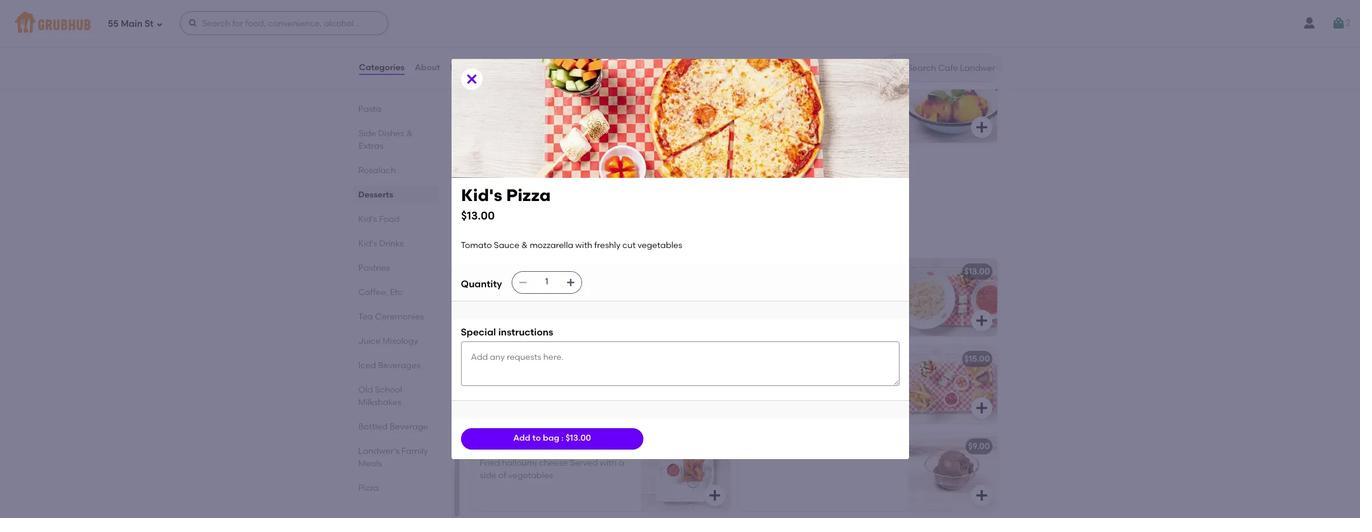 Task type: vqa. For each thing, say whether or not it's contained in the screenshot.
the bottommost Only
no



Task type: locate. For each thing, give the bounding box(es) containing it.
search icon image
[[889, 61, 903, 75]]

1 vertical spatial food
[[505, 231, 536, 246]]

0 vertical spatial &
[[406, 129, 412, 139]]

kid's up kid's drinks
[[358, 214, 377, 225]]

0 horizontal spatial food
[[379, 214, 400, 225]]

0 vertical spatial with
[[772, 284, 791, 294]]

dishes
[[378, 129, 404, 139]]

mango for mango perfume (v)
[[747, 73, 775, 83]]

cheese
[[539, 459, 568, 469]]

2 button
[[1332, 13, 1351, 34]]

pasta up tomato,
[[747, 284, 770, 294]]

side dishes & extras tab
[[358, 127, 433, 153]]

0 vertical spatial served
[[747, 308, 775, 318]]

special
[[461, 327, 496, 338]]

fries, down tenders
[[530, 371, 549, 381]]

svg image for kid's pasta image
[[974, 314, 989, 328]]

vegetables up kid's pizza 'image'
[[638, 241, 682, 251]]

1 vertical spatial $13.00
[[964, 267, 990, 277]]

1 horizontal spatial desserts
[[470, 38, 524, 52]]

add to bag : $13.00
[[513, 434, 591, 444]]

food up drinks
[[379, 214, 400, 225]]

kid's left chicken
[[480, 354, 500, 365]]

two mini hamburgers in sesame buns with french fries, ketchup and freshly cut vegetables
[[747, 371, 887, 406]]

kid's down ice
[[461, 185, 502, 206]]

vegetables
[[638, 241, 682, 251], [523, 296, 568, 306], [523, 383, 568, 394], [790, 396, 835, 406], [508, 471, 553, 481]]

0 horizontal spatial kid's food
[[358, 214, 400, 225]]

Input item quantity number field
[[534, 272, 560, 293]]

mango perfume (v) image
[[908, 66, 997, 143]]

(v)
[[814, 73, 826, 83]]

tomato sauce & mozzarella with freshly cut vegetables
[[461, 241, 682, 251], [480, 284, 611, 306]]

landwer's family meals
[[358, 447, 428, 469]]

0 vertical spatial tomato
[[461, 241, 492, 251]]

drinks
[[379, 239, 404, 249]]

0 vertical spatial fries,
[[530, 371, 549, 381]]

1 vertical spatial desserts
[[358, 190, 393, 200]]

$9.00 inside button
[[968, 442, 990, 452]]

tomato up kid's pizza
[[461, 241, 492, 251]]

& up instructions
[[540, 284, 547, 294]]

and right ketchup,
[[588, 371, 604, 381]]

sesame
[[845, 371, 876, 381]]

pizza up quantity
[[502, 267, 523, 277]]

1 vertical spatial and
[[871, 383, 887, 394]]

and down sesame
[[871, 383, 887, 394]]

tomato down kid's pizza
[[480, 284, 511, 294]]

kid's drinks tab
[[358, 238, 433, 250]]

kid's food tab
[[358, 213, 433, 226]]

1 vertical spatial tomato sauce & mozzarella with freshly cut vegetables
[[480, 284, 611, 306]]

landwer's
[[358, 447, 399, 457]]

landwer's family meals tab
[[358, 446, 433, 471]]

0 horizontal spatial desserts
[[358, 190, 393, 200]]

kid's food
[[358, 214, 400, 225], [470, 231, 536, 246]]

pizza tab
[[358, 483, 433, 495]]

0 vertical spatial and
[[588, 371, 604, 381]]

pasta inside pasta 'tab'
[[358, 104, 381, 114]]

svg image for kid's halloumi sticks image
[[707, 489, 722, 503]]

1 vertical spatial with
[[480, 371, 499, 381]]

0 vertical spatial mozzarella
[[530, 241, 573, 251]]

with
[[553, 90, 570, 100], [805, 90, 822, 100], [575, 241, 592, 251], [594, 284, 611, 294], [777, 308, 794, 318], [768, 383, 785, 394], [600, 459, 617, 469]]

2 mango from the top
[[747, 90, 775, 100]]

4 pieces of waffle with chocolate + vanilla ice cream, chocolate syrup, whipped cream, strawberry
[[480, 90, 622, 124]]

mango inside the mango sorbet with an array of berries
[[747, 90, 775, 100]]

school
[[375, 385, 402, 396]]

1 vertical spatial mozzarella
[[549, 284, 592, 294]]

1 horizontal spatial fries,
[[815, 383, 834, 394]]

1 horizontal spatial $13.00
[[566, 434, 591, 444]]

of up ice
[[515, 90, 523, 100]]

&
[[406, 129, 412, 139], [521, 241, 528, 251], [540, 284, 547, 294]]

pasta
[[358, 104, 381, 114], [747, 284, 770, 294]]

pizza down scoop
[[506, 185, 550, 206]]

0 horizontal spatial &
[[406, 129, 412, 139]]

with
[[772, 284, 791, 294], [480, 371, 499, 381]]

tomato sauce & mozzarella with freshly cut vegetables up instructions
[[480, 284, 611, 306]]

ice cream scoop (two scoop)
[[480, 161, 603, 171]]

2 horizontal spatial $13.00
[[964, 267, 990, 277]]

with inside the mango sorbet with an array of berries
[[805, 90, 822, 100]]

chocolate
[[572, 90, 615, 100]]

with inside '4 pieces of waffle with chocolate + vanilla ice cream, chocolate syrup, whipped cream, strawberry'
[[553, 90, 570, 100]]

1 vertical spatial served
[[570, 459, 598, 469]]

mango sorbet with an array of berries
[[747, 90, 868, 112]]

kid's pasta image
[[908, 259, 997, 337]]

waffle down dessert waffle
[[525, 90, 551, 100]]

of up butter,
[[820, 284, 828, 294]]

svg image
[[974, 120, 989, 135], [518, 278, 528, 287], [566, 278, 575, 287], [974, 314, 989, 328], [707, 489, 722, 503], [974, 489, 989, 503]]

main navigation navigation
[[0, 0, 1360, 46]]

food
[[379, 214, 400, 225], [505, 231, 536, 246]]

ice
[[480, 161, 492, 171]]

waffle right dessert on the left of page
[[513, 73, 540, 83]]

svg image
[[1332, 16, 1346, 30], [188, 18, 198, 28], [156, 21, 163, 28], [464, 72, 479, 87], [707, 120, 722, 135], [707, 314, 722, 328], [707, 402, 722, 416], [974, 402, 989, 416]]

and inside with french fries, ketchup,  and freshly cut vegetables
[[588, 371, 604, 381]]

2 vertical spatial $13.00
[[566, 434, 591, 444]]

old school milkshakes
[[358, 385, 402, 408]]

vegetables down ketchup,
[[523, 383, 568, 394]]

tea
[[358, 312, 373, 322]]

0 vertical spatial $13.00
[[461, 209, 494, 223]]

fries, down hamburgers
[[815, 383, 834, 394]]

pizza inside tab
[[358, 484, 379, 494]]

freshly inside the two mini hamburgers in sesame buns with french fries, ketchup and freshly cut vegetables
[[747, 396, 773, 406]]

entrées tab
[[358, 79, 433, 91]]

an
[[824, 90, 835, 100]]

vegetables down french
[[790, 396, 835, 406]]

desserts up dessert on the left of page
[[470, 38, 524, 52]]

tomato,
[[747, 296, 780, 306]]

food down kid's pizza $13.00
[[505, 231, 536, 246]]

rosalach tab
[[358, 164, 433, 177]]

1 $9.00 from the top
[[968, 73, 990, 83]]

dessert
[[480, 73, 511, 83]]

0 vertical spatial $9.00
[[968, 73, 990, 83]]

about
[[415, 62, 440, 73]]

1 vertical spatial waffle
[[525, 90, 551, 100]]

fries, inside with french fries, ketchup,  and freshly cut vegetables
[[530, 371, 549, 381]]

pasta for pasta
[[358, 104, 381, 114]]

of inside pasta with sauce of your choice: tomato, cream, butter, oil, rosé served with vegetables
[[820, 284, 828, 294]]

tomato sauce & mozzarella with freshly cut vegetables up input item quantity number field
[[461, 241, 682, 251]]

rosalach
[[358, 166, 396, 176]]

0 vertical spatial mango
[[747, 73, 775, 83]]

0 horizontal spatial pasta
[[358, 104, 381, 114]]

1 horizontal spatial pasta
[[747, 284, 770, 294]]

of inside '4 pieces of waffle with chocolate + vanilla ice cream, chocolate syrup, whipped cream, strawberry'
[[515, 90, 523, 100]]

2 horizontal spatial &
[[540, 284, 547, 294]]

& right dishes
[[406, 129, 412, 139]]

bag
[[543, 434, 559, 444]]

cream,
[[523, 102, 552, 112], [517, 114, 546, 124]]

1 vertical spatial mango
[[747, 90, 775, 100]]

$13.00
[[461, 209, 494, 223], [964, 267, 990, 277], [566, 434, 591, 444]]

1 horizontal spatial &
[[521, 241, 528, 251]]

mango perfume (v)
[[747, 73, 826, 83]]

1 vertical spatial &
[[521, 241, 528, 251]]

1 mango from the top
[[747, 73, 775, 83]]

& up kid's pizza
[[521, 241, 528, 251]]

1 horizontal spatial and
[[871, 383, 887, 394]]

kid's inside "tab"
[[358, 239, 377, 249]]

1 horizontal spatial with
[[772, 284, 791, 294]]

categories
[[359, 62, 405, 73]]

1 vertical spatial pasta
[[747, 284, 770, 294]]

mango
[[747, 73, 775, 83], [747, 90, 775, 100]]

pieces
[[487, 90, 513, 100]]

chocolate
[[554, 102, 595, 112]]

served down tomato,
[[747, 308, 775, 318]]

0 horizontal spatial and
[[588, 371, 604, 381]]

2 vertical spatial pizza
[[358, 484, 379, 494]]

pizza for kid's pizza
[[502, 267, 523, 277]]

desserts
[[470, 38, 524, 52], [358, 190, 393, 200]]

0 horizontal spatial $13.00
[[461, 209, 494, 223]]

0 horizontal spatial served
[[570, 459, 598, 469]]

Search Cafe Landwer search field
[[906, 63, 998, 74]]

pasta up side in the top left of the page
[[358, 104, 381, 114]]

mixology
[[383, 337, 418, 347]]

kid's sliders image
[[908, 347, 997, 424]]

fried
[[480, 459, 500, 469]]

0 vertical spatial desserts
[[470, 38, 524, 52]]

scoop)
[[574, 161, 603, 171]]

extras
[[358, 141, 383, 151]]

pasta tab
[[358, 103, 433, 116]]

your
[[830, 284, 848, 294]]

sauce up cream,
[[793, 284, 818, 294]]

of
[[515, 90, 523, 100], [860, 90, 868, 100], [820, 284, 828, 294], [498, 471, 506, 481]]

of right array
[[860, 90, 868, 100]]

kid's left drinks
[[358, 239, 377, 249]]

$6.00
[[700, 160, 722, 170]]

sauce
[[494, 241, 519, 251], [513, 284, 538, 294], [793, 284, 818, 294]]

of right "side"
[[498, 471, 506, 481]]

$9.00 for 4 pieces of waffle with chocolate + vanilla ice cream, chocolate syrup, whipped cream, strawberry
[[968, 73, 990, 83]]

cream, right ice
[[523, 102, 552, 112]]

desserts tab
[[358, 189, 433, 201]]

strawberry
[[548, 114, 591, 124]]

with inside with french fries, ketchup,  and freshly cut vegetables
[[480, 371, 499, 381]]

tomato inside tomato sauce & mozzarella with freshly cut vegetables
[[480, 284, 511, 294]]

2 $9.00 from the top
[[968, 442, 990, 452]]

1 horizontal spatial served
[[747, 308, 775, 318]]

1 horizontal spatial kid's food
[[470, 231, 536, 246]]

fried halloumi cheese served with a side of vegetables
[[480, 459, 624, 481]]

1 vertical spatial $9.00
[[968, 442, 990, 452]]

0 horizontal spatial fries,
[[530, 371, 549, 381]]

desserts down 'rosalach'
[[358, 190, 393, 200]]

kid's pizza
[[480, 267, 523, 277]]

0 vertical spatial pasta
[[358, 104, 381, 114]]

$9.00 button
[[740, 434, 997, 512]]

fries,
[[530, 371, 549, 381], [815, 383, 834, 394]]

1 vertical spatial fries,
[[815, 383, 834, 394]]

vegetables down halloumi
[[508, 471, 553, 481]]

cream, down ice
[[517, 114, 546, 124]]

entrées
[[358, 80, 388, 90]]

kid's food up kid's pizza
[[470, 231, 536, 246]]

waffle
[[513, 73, 540, 83], [525, 90, 551, 100]]

$13.00 inside kid's pizza $13.00
[[461, 209, 494, 223]]

svg image for mango perfume (v) image
[[974, 120, 989, 135]]

vegetables inside with french fries, ketchup,  and freshly cut vegetables
[[523, 383, 568, 394]]

vegetables inside fried halloumi cheese served with a side of vegetables
[[508, 471, 553, 481]]

0 horizontal spatial with
[[480, 371, 499, 381]]

served
[[747, 308, 775, 318], [570, 459, 598, 469]]

mango for mango sorbet with an array of berries
[[747, 90, 775, 100]]

main
[[121, 18, 142, 29]]

vegetables inside the two mini hamburgers in sesame buns with french fries, ketchup and freshly cut vegetables
[[790, 396, 835, 406]]

0 vertical spatial food
[[379, 214, 400, 225]]

sticks
[[540, 442, 565, 452]]

1 vertical spatial tomato
[[480, 284, 511, 294]]

a
[[619, 459, 624, 469]]

pizza down meals
[[358, 484, 379, 494]]

2
[[1346, 18, 1351, 28]]

kid's food up kid's drinks
[[358, 214, 400, 225]]

pasta inside pasta with sauce of your choice: tomato, cream, butter, oil, rosé served with vegetables
[[747, 284, 770, 294]]

1 vertical spatial pizza
[[502, 267, 523, 277]]

with up cream,
[[772, 284, 791, 294]]

0 vertical spatial kid's food
[[358, 214, 400, 225]]

pizza inside kid's pizza $13.00
[[506, 185, 550, 206]]

svg image inside "2" button
[[1332, 16, 1346, 30]]

dessert waffle
[[480, 73, 540, 83]]

with left french
[[480, 371, 499, 381]]

instructions
[[498, 327, 553, 338]]

0 vertical spatial pizza
[[506, 185, 550, 206]]

juice mixology tab
[[358, 335, 433, 348]]

served inside pasta with sauce of your choice: tomato, cream, butter, oil, rosé served with vegetables
[[747, 308, 775, 318]]

served inside fried halloumi cheese served with a side of vegetables
[[570, 459, 598, 469]]

pasta for pasta with sauce of your choice: tomato, cream, butter, oil, rosé served with vegetables
[[747, 284, 770, 294]]

array
[[837, 90, 858, 100]]

sauce up kid's pizza
[[494, 241, 519, 251]]

bottled beverage tab
[[358, 421, 433, 434]]

with inside fried halloumi cheese served with a side of vegetables
[[600, 459, 617, 469]]

served right cheese
[[570, 459, 598, 469]]



Task type: describe. For each thing, give the bounding box(es) containing it.
iced beverages
[[358, 361, 421, 371]]

chicken
[[502, 354, 535, 365]]

quantity
[[461, 279, 502, 290]]

tea ceremonies
[[358, 312, 424, 322]]

to
[[532, 434, 541, 444]]

vegetables down input item quantity number field
[[523, 296, 568, 306]]

ketchup,
[[551, 371, 586, 381]]

kid's chicken tenders
[[480, 354, 569, 365]]

pizza for kid's pizza $13.00
[[506, 185, 550, 206]]

coffee,
[[358, 288, 388, 298]]

rosé
[[858, 296, 877, 306]]

in
[[836, 371, 843, 381]]

special instructions
[[461, 327, 553, 338]]

$15.00
[[964, 354, 990, 365]]

$9.00 for fried halloumi cheese served with a side of vegetables
[[968, 442, 990, 452]]

syrup,
[[597, 102, 620, 112]]

1 vertical spatial cream,
[[517, 114, 546, 124]]

reviews button
[[450, 46, 484, 89]]

Special instructions text field
[[461, 342, 899, 386]]

sauce inside pasta with sauce of your choice: tomato, cream, butter, oil, rosé served with vegetables
[[793, 284, 818, 294]]

old school milkshakes tab
[[358, 384, 433, 409]]

bottled
[[358, 422, 388, 433]]

old
[[358, 385, 373, 396]]

beverages
[[378, 361, 421, 371]]

oil,
[[843, 296, 856, 306]]

waffle inside '4 pieces of waffle with chocolate + vanilla ice cream, chocolate syrup, whipped cream, strawberry'
[[525, 90, 551, 100]]

tea ceremonies tab
[[358, 311, 433, 323]]

sorbet
[[777, 90, 803, 100]]

butter,
[[814, 296, 841, 306]]

mini
[[765, 371, 782, 381]]

kid's pizza image
[[641, 259, 730, 337]]

of inside fried halloumi cheese served with a side of vegetables
[[498, 471, 506, 481]]

0 vertical spatial tomato sauce & mozzarella with freshly cut vegetables
[[461, 241, 682, 251]]

dessert waffle image
[[641, 66, 730, 143]]

etc
[[390, 288, 403, 298]]

vegetables
[[795, 308, 841, 318]]

ketchup
[[836, 383, 869, 394]]

kid's pizza $13.00
[[461, 185, 550, 223]]

desserts inside tab
[[358, 190, 393, 200]]

juice
[[358, 337, 381, 347]]

1 vertical spatial kid's food
[[470, 231, 536, 246]]

ceremonies
[[375, 312, 424, 322]]

choice:
[[850, 284, 881, 294]]

and inside the two mini hamburgers in sesame buns with french fries, ketchup and freshly cut vegetables
[[871, 383, 887, 394]]

fries, inside the two mini hamburgers in sesame buns with french fries, ketchup and freshly cut vegetables
[[815, 383, 834, 394]]

1 horizontal spatial food
[[505, 231, 536, 246]]

side
[[358, 129, 376, 139]]

scoop
[[525, 161, 551, 171]]

kid's food inside tab
[[358, 214, 400, 225]]

add
[[513, 434, 530, 444]]

milkshakes
[[358, 398, 402, 408]]

2 vertical spatial &
[[540, 284, 547, 294]]

coffee, etc tab
[[358, 287, 433, 299]]

pastries tab
[[358, 262, 433, 275]]

(two
[[553, 161, 572, 171]]

cut inside with french fries, ketchup,  and freshly cut vegetables
[[508, 383, 521, 394]]

0 vertical spatial cream,
[[523, 102, 552, 112]]

ice
[[509, 102, 521, 112]]

svg image for ice cream (2 scoops) image
[[974, 489, 989, 503]]

ice cream (2 scoops) image
[[908, 434, 997, 512]]

with inside pasta with sauce of your choice: tomato, cream, butter, oil, rosé served with vegetables
[[772, 284, 791, 294]]

55 main st
[[108, 18, 153, 29]]

kid's halloumi sticks image
[[641, 434, 730, 512]]

kid's inside tab
[[358, 214, 377, 225]]

cream,
[[782, 296, 812, 306]]

food inside tab
[[379, 214, 400, 225]]

kid's up kid's pizza
[[470, 231, 502, 246]]

iced beverages tab
[[358, 360, 433, 372]]

kid's chicken tenders image
[[641, 347, 730, 424]]

:
[[561, 434, 564, 444]]

$12.00
[[698, 73, 723, 83]]

side
[[480, 471, 496, 481]]

& inside side dishes & extras
[[406, 129, 412, 139]]

with inside the two mini hamburgers in sesame buns with french fries, ketchup and freshly cut vegetables
[[768, 383, 785, 394]]

meals
[[358, 459, 382, 469]]

tenders
[[537, 354, 569, 365]]

55
[[108, 18, 119, 29]]

st
[[145, 18, 153, 29]]

vanilla
[[480, 102, 507, 112]]

coffee, etc
[[358, 288, 403, 298]]

juice mixology
[[358, 337, 418, 347]]

side dishes & extras
[[358, 129, 412, 151]]

about button
[[414, 46, 441, 89]]

kid's halloumi sticks
[[480, 442, 565, 452]]

bottled beverage
[[358, 422, 428, 433]]

whipped
[[480, 114, 515, 124]]

hamburgers
[[784, 371, 834, 381]]

kid's inside kid's pizza $13.00
[[461, 185, 502, 206]]

reviews
[[450, 62, 483, 73]]

of inside the mango sorbet with an array of berries
[[860, 90, 868, 100]]

4
[[480, 90, 485, 100]]

pastries
[[358, 263, 390, 273]]

kid's up quantity
[[480, 267, 500, 277]]

french
[[501, 371, 528, 381]]

kid's up fried
[[480, 442, 500, 452]]

two
[[747, 371, 763, 381]]

kid's drinks
[[358, 239, 404, 249]]

halloumi
[[502, 459, 537, 469]]

pasta with sauce of your choice: tomato, cream, butter, oil, rosé served with vegetables
[[747, 284, 881, 318]]

french
[[787, 383, 813, 394]]

freshly inside with french fries, ketchup,  and freshly cut vegetables
[[480, 383, 506, 394]]

categories button
[[358, 46, 405, 89]]

family
[[401, 447, 428, 457]]

iced
[[358, 361, 376, 371]]

with inside pasta with sauce of your choice: tomato, cream, butter, oil, rosé served with vegetables
[[777, 308, 794, 318]]

buns
[[747, 383, 766, 394]]

halloumi
[[502, 442, 538, 452]]

0 vertical spatial waffle
[[513, 73, 540, 83]]

with french fries, ketchup,  and freshly cut vegetables
[[480, 371, 604, 394]]

+
[[617, 90, 622, 100]]

perfume
[[777, 73, 812, 83]]

cut inside the two mini hamburgers in sesame buns with french fries, ketchup and freshly cut vegetables
[[775, 396, 788, 406]]

sauce down kid's pizza
[[513, 284, 538, 294]]



